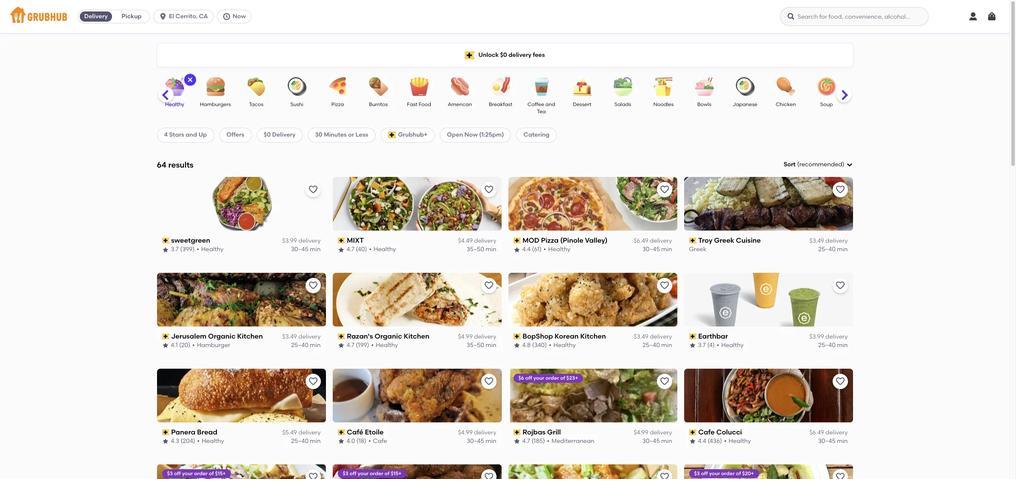 Task type: describe. For each thing, give the bounding box(es) containing it.
min for razan's organic kitchen
[[486, 342, 497, 349]]

$20+
[[743, 471, 755, 477]]

save this restaurant button for the mixt logo at the left top of page
[[481, 182, 497, 197]]

25–40 min for troy greek cuisine
[[819, 246, 848, 253]]

$23+
[[567, 375, 579, 381]]

$3.49 delivery for jerusalem organic kitchen
[[283, 333, 321, 341]]

$0 delivery
[[264, 131, 296, 139]]

30
[[315, 131, 323, 139]]

star icon image for bopshop korean kitchen
[[514, 342, 520, 349]]

save this restaurant button for earthbar logo
[[833, 278, 848, 293]]

0 vertical spatial $0
[[500, 51, 507, 59]]

sweetgreen
[[171, 236, 210, 245]]

25–40 min for jerusalem organic kitchen
[[291, 342, 321, 349]]

sort
[[784, 161, 796, 168]]

rojbas grill logo image
[[509, 369, 678, 423]]

(436)
[[708, 438, 723, 445]]

tacos image
[[241, 77, 271, 96]]

3.7 for earthbar
[[698, 342, 706, 349]]

subscription pass image for café etoile
[[338, 430, 345, 436]]

35–50 min for razan's organic kitchen
[[467, 342, 497, 349]]

delivery for rojbas
[[650, 429, 673, 437]]

healthy down healthy image
[[165, 102, 184, 107]]

open
[[447, 131, 463, 139]]

25–40 for earthbar
[[819, 342, 836, 349]]

star icon image for jerusalem organic kitchen
[[162, 342, 169, 349]]

4.4 for mod pizza (pinole valley)
[[523, 246, 531, 253]]

healthy for panera bread
[[202, 438, 224, 445]]

grubhub+
[[398, 131, 428, 139]]

colucci
[[717, 428, 743, 436]]

coffee and tea image
[[527, 77, 557, 96]]

your for sweet basil thai cuisine logo
[[710, 471, 721, 477]]

sweet basil thai cuisine logo image
[[684, 465, 853, 480]]

1 vertical spatial cafe
[[373, 438, 387, 445]]

café etoile logo image
[[333, 369, 502, 423]]

4.0 (18)
[[347, 438, 367, 445]]

order for falafel house co logo
[[370, 471, 384, 477]]

shawarma tine logo image
[[157, 465, 326, 480]]

• healthy for earthbar
[[717, 342, 744, 349]]

$4.99 for rojbas grill
[[634, 429, 649, 437]]

64 results
[[157, 160, 194, 170]]

(61)
[[532, 246, 542, 253]]

2 horizontal spatial svg image
[[987, 11, 998, 22]]

30–45 min for café etoile
[[467, 438, 497, 445]]

results
[[168, 160, 194, 170]]

4.8 (340)
[[523, 342, 547, 349]]

food
[[419, 102, 431, 107]]

• for earthbar
[[717, 342, 720, 349]]

troy greek cuisine logo image
[[684, 177, 853, 231]]

offers
[[227, 131, 244, 139]]

jerusalem organic kitchen logo image
[[157, 273, 326, 327]]

delivery for razan's
[[474, 333, 497, 341]]

open now (1:25pm)
[[447, 131, 504, 139]]

min for bopshop korean kitchen
[[662, 342, 673, 349]]

chicken image
[[771, 77, 801, 96]]

$15+ for shawarma tine logo
[[215, 471, 226, 477]]

of for rojbas grill logo on the right of the page
[[561, 375, 566, 381]]

subscription pass image for razan's organic kitchen
[[338, 334, 345, 340]]

• healthy for razan's organic kitchen
[[372, 342, 398, 349]]

kitchen for razan's organic kitchen
[[404, 332, 430, 340]]

jerusalem
[[171, 332, 207, 340]]

save this restaurant button for 'mehak indian cuisine logo'
[[657, 470, 673, 480]]

1 horizontal spatial delivery
[[272, 131, 296, 139]]

(18)
[[357, 438, 367, 445]]

subscription pass image for bopshop korean kitchen
[[514, 334, 521, 340]]

mod pizza (pinole valley)
[[523, 236, 608, 245]]

unlock $0 delivery fees
[[479, 51, 545, 59]]

burritos
[[369, 102, 388, 107]]

bread
[[197, 428, 217, 436]]

svg image inside el cerrito, ca button
[[159, 12, 167, 21]]

min for jerusalem organic kitchen
[[310, 342, 321, 349]]

• for cafe colucci
[[725, 438, 727, 445]]

$6.49 delivery for mod pizza (pinole valley)
[[634, 237, 673, 245]]

delivery for cafe
[[826, 429, 848, 437]]

4.7 (40)
[[347, 246, 367, 253]]

coffee
[[528, 102, 545, 107]]

0 vertical spatial cafe
[[699, 428, 715, 436]]

hamburgers image
[[201, 77, 230, 96]]

organic for razan's
[[375, 332, 402, 340]]

25–40 for troy greek cuisine
[[819, 246, 836, 253]]

etoile
[[365, 428, 384, 436]]

chicken
[[776, 102, 796, 107]]

25–40 min for panera bread
[[291, 438, 321, 445]]

subscription pass image for panera bread
[[162, 430, 170, 436]]

save this restaurant button for troy greek cuisine logo
[[833, 182, 848, 197]]

and inside coffee and tea
[[546, 102, 556, 107]]

• for rojbas grill
[[547, 438, 550, 445]]

razan's
[[347, 332, 373, 340]]

save this restaurant image for mod pizza (pinole valley)
[[660, 185, 670, 195]]

save this restaurant image for café etoile
[[484, 377, 494, 387]]

salads image
[[608, 77, 638, 96]]

4.1 (20)
[[171, 342, 190, 349]]

star icon image for sweetgreen
[[162, 247, 169, 253]]

(204)
[[181, 438, 195, 445]]

el cerrito, ca button
[[153, 10, 217, 23]]

fast food
[[407, 102, 431, 107]]

fast food image
[[405, 77, 434, 96]]

save this restaurant button for cafe colucci logo
[[833, 374, 848, 389]]

(340)
[[532, 342, 547, 349]]

(399)
[[180, 246, 195, 253]]

rojbas grill
[[523, 428, 561, 436]]

• healthy for panera bread
[[197, 438, 224, 445]]

save this restaurant image for cafe colucci
[[836, 377, 846, 387]]

$6 off your order of $23+
[[519, 375, 579, 381]]

cuisine
[[736, 236, 761, 245]]

minutes
[[324, 131, 347, 139]]

razan's organic kitchen
[[347, 332, 430, 340]]

0 horizontal spatial svg image
[[847, 161, 853, 168]]

bopshop
[[523, 332, 553, 340]]

off for falafel house co logo
[[350, 471, 357, 477]]

off for rojbas grill logo on the right of the page
[[526, 375, 533, 381]]

soup
[[821, 102, 833, 107]]

mehak indian cuisine logo image
[[509, 465, 678, 480]]

4.3
[[171, 438, 179, 445]]

mixt
[[347, 236, 364, 245]]

café etoile
[[347, 428, 384, 436]]

$15+ for falafel house co logo
[[391, 471, 402, 477]]

café
[[347, 428, 364, 436]]

4.4 (61)
[[523, 246, 542, 253]]

japanese image
[[731, 77, 760, 96]]

$3.49 for jerusalem organic kitchen
[[283, 333, 297, 341]]

save this restaurant button for bopshop korean kitchen logo
[[657, 278, 673, 293]]

sort ( recommended )
[[784, 161, 845, 168]]

(
[[798, 161, 800, 168]]

save this restaurant button for café etoile logo
[[481, 374, 497, 389]]

1 horizontal spatial svg image
[[969, 11, 979, 22]]

of for sweet basil thai cuisine logo
[[736, 471, 741, 477]]

4.8
[[523, 342, 531, 349]]

$4.99 delivery for café etoile
[[458, 429, 497, 437]]

save this restaurant image for mixt
[[484, 185, 494, 195]]

earthbar
[[699, 332, 728, 340]]

(40)
[[356, 246, 367, 253]]

(pinole
[[561, 236, 584, 245]]

subscription pass image for earthbar
[[690, 334, 697, 340]]

• for panera bread
[[197, 438, 200, 445]]

cerrito,
[[176, 13, 198, 20]]

(199)
[[356, 342, 369, 349]]

american image
[[445, 77, 475, 96]]

$5.49 delivery
[[282, 429, 321, 437]]

(20)
[[179, 342, 190, 349]]

stars
[[169, 131, 184, 139]]

jerusalem organic kitchen
[[171, 332, 263, 340]]

catering
[[524, 131, 550, 139]]

fees
[[533, 51, 545, 59]]

subscription pass image for mixt
[[338, 238, 345, 244]]

el cerrito, ca
[[169, 13, 208, 20]]

30–45 min for cafe colucci
[[819, 438, 848, 445]]

0 horizontal spatial pizza
[[332, 102, 344, 107]]

ca
[[199, 13, 208, 20]]

bopshop korean kitchen logo image
[[509, 273, 678, 327]]

• mediterranean
[[547, 438, 595, 445]]

breakfast
[[489, 102, 513, 107]]

subscription pass image for cafe colucci
[[690, 430, 697, 436]]

• for jerusalem organic kitchen
[[193, 342, 195, 349]]

pizza image
[[323, 77, 353, 96]]

4.7 (199)
[[347, 342, 369, 349]]

• for sweetgreen
[[197, 246, 199, 253]]

kitchen for jerusalem organic kitchen
[[237, 332, 263, 340]]

none field containing sort
[[784, 161, 853, 169]]

save this restaurant image for jerusalem organic kitchen
[[308, 281, 318, 291]]

el
[[169, 13, 174, 20]]

save this restaurant image for earthbar
[[836, 281, 846, 291]]

cafe colucci logo image
[[684, 369, 853, 423]]

off for sweet basil thai cuisine logo
[[702, 471, 708, 477]]

subscription pass image for rojbas grill
[[514, 430, 521, 436]]

$4.49 delivery
[[458, 237, 497, 245]]

$3 for sweet basil thai cuisine logo
[[695, 471, 700, 477]]



Task type: vqa. For each thing, say whether or not it's contained in the screenshot.


Task type: locate. For each thing, give the bounding box(es) containing it.
kitchen down jerusalem organic kitchen logo
[[237, 332, 263, 340]]

subscription pass image left jerusalem
[[162, 334, 170, 340]]

1 vertical spatial now
[[465, 131, 478, 139]]

panera bread logo image
[[157, 369, 326, 423]]

star icon image left 4.7 (40)
[[338, 247, 345, 253]]

subscription pass image left razan's
[[338, 334, 345, 340]]

2 vertical spatial 4.7
[[523, 438, 530, 445]]

35–50 for mixt
[[467, 246, 484, 253]]

off down 4.3
[[174, 471, 181, 477]]

1 horizontal spatial 3.7
[[698, 342, 706, 349]]

1 vertical spatial $3.99 delivery
[[810, 333, 848, 341]]

$5.49
[[282, 429, 297, 437]]

0 horizontal spatial 4.4
[[523, 246, 531, 253]]

pizza
[[332, 102, 344, 107], [541, 236, 559, 245]]

svg image inside now button
[[223, 12, 231, 21]]

save this restaurant button for razan's organic kitchen logo
[[481, 278, 497, 293]]

2 horizontal spatial $3.49
[[810, 237, 825, 245]]

grubhub plus flag logo image left unlock
[[465, 51, 475, 59]]

healthy down razan's organic kitchen
[[376, 342, 398, 349]]

4.4 down mod
[[523, 246, 531, 253]]

kitchen right korean
[[581, 332, 606, 340]]

healthy image
[[160, 77, 190, 96]]

min for sweetgreen
[[310, 246, 321, 253]]

4.4 left (436)
[[698, 438, 707, 445]]

sushi image
[[282, 77, 312, 96]]

64
[[157, 160, 167, 170]]

4.7 left (185)
[[523, 438, 530, 445]]

less
[[356, 131, 369, 139]]

of down the bread
[[209, 471, 214, 477]]

now right open
[[465, 131, 478, 139]]

• for bopshop korean kitchen
[[549, 342, 552, 349]]

30–45
[[291, 246, 309, 253], [643, 246, 660, 253], [467, 438, 484, 445], [643, 438, 660, 445], [819, 438, 836, 445]]

your down (436)
[[710, 471, 721, 477]]

delivery button
[[78, 10, 114, 23]]

grubhub plus flag logo image left grubhub+
[[388, 132, 397, 139]]

min for earthbar
[[838, 342, 848, 349]]

troy
[[699, 236, 713, 245]]

hamburger
[[197, 342, 230, 349]]

2 $3 off your order of $15+ from the left
[[343, 471, 402, 477]]

dessert
[[573, 102, 592, 107]]

1 vertical spatial $3.99
[[810, 333, 825, 341]]

and
[[546, 102, 556, 107], [186, 131, 197, 139]]

35–50 min
[[467, 246, 497, 253], [467, 342, 497, 349]]

of for falafel house co logo
[[385, 471, 390, 477]]

0 horizontal spatial $3 off your order of $15+
[[167, 471, 226, 477]]

min for café etoile
[[486, 438, 497, 445]]

$3 for falafel house co logo
[[343, 471, 349, 477]]

1 vertical spatial delivery
[[272, 131, 296, 139]]

unlock
[[479, 51, 499, 59]]

subscription pass image left "panera" at the bottom
[[162, 430, 170, 436]]

3.7 left (399)
[[171, 246, 179, 253]]

• healthy for bopshop korean kitchen
[[549, 342, 576, 349]]

order down • cafe
[[370, 471, 384, 477]]

off down 4.0
[[350, 471, 357, 477]]

$3 down 4.0
[[343, 471, 349, 477]]

25–40 min for earthbar
[[819, 342, 848, 349]]

star icon image left 3.7 (399)
[[162, 247, 169, 253]]

hamburgers
[[200, 102, 231, 107]]

earthbar logo image
[[684, 273, 853, 327]]

(4)
[[708, 342, 715, 349]]

star icon image left 4.7 (199)
[[338, 342, 345, 349]]

1 vertical spatial greek
[[690, 246, 707, 253]]

$6.49 for cafe colucci
[[810, 429, 825, 437]]

1 horizontal spatial pizza
[[541, 236, 559, 245]]

rojbas
[[523, 428, 546, 436]]

min for rojbas grill
[[662, 438, 673, 445]]

main navigation navigation
[[0, 0, 1010, 33]]

1 vertical spatial 35–50 min
[[467, 342, 497, 349]]

30–45 for cafe colucci
[[819, 438, 836, 445]]

$3.49 delivery for bopshop korean kitchen
[[634, 333, 673, 341]]

• right (4)
[[717, 342, 720, 349]]

2 $15+ from the left
[[391, 471, 402, 477]]

1 horizontal spatial now
[[465, 131, 478, 139]]

organic up hamburger
[[208, 332, 236, 340]]

your for shawarma tine logo
[[182, 471, 193, 477]]

$6.49 delivery
[[634, 237, 673, 245], [810, 429, 848, 437]]

30–45 for sweetgreen
[[291, 246, 309, 253]]

• right the (20)
[[193, 342, 195, 349]]

breakfast image
[[486, 77, 516, 96]]

0 horizontal spatial now
[[233, 13, 246, 20]]

1 horizontal spatial greek
[[715, 236, 735, 245]]

0 vertical spatial greek
[[715, 236, 735, 245]]

(185)
[[532, 438, 545, 445]]

off for shawarma tine logo
[[174, 471, 181, 477]]

$15+
[[215, 471, 226, 477], [391, 471, 402, 477]]

35–50 min for mixt
[[467, 246, 497, 253]]

$3.99 for sweetgreen
[[282, 237, 297, 245]]

1 vertical spatial $6.49
[[810, 429, 825, 437]]

0 horizontal spatial $3.99 delivery
[[282, 237, 321, 245]]

$3.49 delivery for troy greek cuisine
[[810, 237, 848, 245]]

0 horizontal spatial organic
[[208, 332, 236, 340]]

4.7 for razan's organic kitchen
[[347, 342, 355, 349]]

healthy right (40)
[[374, 246, 396, 253]]

now button
[[217, 10, 255, 23]]

$3
[[167, 471, 173, 477], [343, 471, 349, 477], [695, 471, 700, 477]]

4 stars and up
[[164, 131, 207, 139]]

0 horizontal spatial and
[[186, 131, 197, 139]]

0 horizontal spatial delivery
[[84, 13, 108, 20]]

$3.49 for bopshop korean kitchen
[[634, 333, 649, 341]]

falafel house co logo image
[[333, 465, 502, 480]]

2 horizontal spatial $3
[[695, 471, 700, 477]]

star icon image for mixt
[[338, 247, 345, 253]]

healthy down the bread
[[202, 438, 224, 445]]

• right (199)
[[372, 342, 374, 349]]

$4.99
[[458, 333, 473, 341], [458, 429, 473, 437], [634, 429, 649, 437]]

kitchen for bopshop korean kitchen
[[581, 332, 606, 340]]

1 horizontal spatial 4.4
[[698, 438, 707, 445]]

delivery for jerusalem
[[299, 333, 321, 341]]

subscription pass image left sweetgreen
[[162, 238, 170, 244]]

mixt logo image
[[333, 177, 502, 231]]

$3 off your order of $15+ down (204)
[[167, 471, 226, 477]]

$0
[[500, 51, 507, 59], [264, 131, 271, 139]]

25–40 min for bopshop korean kitchen
[[643, 342, 673, 349]]

1 horizontal spatial $3 off your order of $15+
[[343, 471, 402, 477]]

• down colucci
[[725, 438, 727, 445]]

0 vertical spatial grubhub plus flag logo image
[[465, 51, 475, 59]]

• healthy down the bread
[[197, 438, 224, 445]]

star icon image left 3.7 (4)
[[690, 342, 696, 349]]

0 horizontal spatial $15+
[[215, 471, 226, 477]]

cafe up 4.4 (436)
[[699, 428, 715, 436]]

1 horizontal spatial $3.99 delivery
[[810, 333, 848, 341]]

3.7
[[171, 246, 179, 253], [698, 342, 706, 349]]

0 horizontal spatial cafe
[[373, 438, 387, 445]]

healthy for razan's organic kitchen
[[376, 342, 398, 349]]

• hamburger
[[193, 342, 230, 349]]

cafe colucci
[[699, 428, 743, 436]]

greek down "troy"
[[690, 246, 707, 253]]

35–50 for razan's organic kitchen
[[467, 342, 484, 349]]

0 horizontal spatial $0
[[264, 131, 271, 139]]

(1:25pm)
[[479, 131, 504, 139]]

troy greek cuisine
[[699, 236, 761, 245]]

• healthy right (40)
[[369, 246, 396, 253]]

now inside button
[[233, 13, 246, 20]]

30–45 min for sweetgreen
[[291, 246, 321, 253]]

subscription pass image left the bopshop
[[514, 334, 521, 340]]

• right (185)
[[547, 438, 550, 445]]

grill
[[548, 428, 561, 436]]

healthy for mixt
[[374, 246, 396, 253]]

your down (204)
[[182, 471, 193, 477]]

star icon image for café etoile
[[338, 438, 345, 445]]

3.7 (4)
[[698, 342, 715, 349]]

dessert image
[[568, 77, 597, 96]]

delivery left pickup
[[84, 13, 108, 20]]

4.7 for mixt
[[347, 246, 355, 253]]

min for mixt
[[486, 246, 497, 253]]

bowls
[[698, 102, 712, 107]]

and left up
[[186, 131, 197, 139]]

your right '$6'
[[534, 375, 545, 381]]

of
[[561, 375, 566, 381], [209, 471, 214, 477], [385, 471, 390, 477], [736, 471, 741, 477]]

up
[[199, 131, 207, 139]]

star icon image
[[162, 247, 169, 253], [338, 247, 345, 253], [514, 247, 520, 253], [162, 342, 169, 349], [338, 342, 345, 349], [514, 342, 520, 349], [690, 342, 696, 349], [162, 438, 169, 445], [338, 438, 345, 445], [514, 438, 520, 445], [690, 438, 696, 445]]

razan's organic kitchen logo image
[[333, 273, 502, 327]]

panera
[[171, 428, 196, 436]]

off right '$6'
[[526, 375, 533, 381]]

4.7
[[347, 246, 355, 253], [347, 342, 355, 349], [523, 438, 530, 445]]

$3 down 4.4 (436)
[[695, 471, 700, 477]]

save this restaurant button
[[306, 182, 321, 197], [481, 182, 497, 197], [657, 182, 673, 197], [833, 182, 848, 197], [306, 278, 321, 293], [481, 278, 497, 293], [657, 278, 673, 293], [833, 278, 848, 293], [306, 374, 321, 389], [481, 374, 497, 389], [657, 374, 673, 389], [833, 374, 848, 389], [306, 470, 321, 480], [481, 470, 497, 480], [657, 470, 673, 480], [833, 470, 848, 480]]

1 horizontal spatial $0
[[500, 51, 507, 59]]

• right (340)
[[549, 342, 552, 349]]

• right (61)
[[544, 246, 546, 253]]

$3 off your order of $15+ down • cafe
[[343, 471, 402, 477]]

0 horizontal spatial kitchen
[[237, 332, 263, 340]]

0 horizontal spatial $3.99
[[282, 237, 297, 245]]

american
[[448, 102, 472, 107]]

0 vertical spatial 4.4
[[523, 246, 531, 253]]

order left $23+
[[546, 375, 559, 381]]

2 35–50 min from the top
[[467, 342, 497, 349]]

4.7 (185)
[[523, 438, 545, 445]]

your down (18)
[[358, 471, 369, 477]]

2 $3 from the left
[[343, 471, 349, 477]]

and up tea
[[546, 102, 556, 107]]

2 kitchen from the left
[[404, 332, 430, 340]]

4.0
[[347, 438, 355, 445]]

of left $23+
[[561, 375, 566, 381]]

save this restaurant button for jerusalem organic kitchen logo
[[306, 278, 321, 293]]

• healthy down 'mod pizza (pinole valley)'
[[544, 246, 571, 253]]

order
[[546, 375, 559, 381], [194, 471, 208, 477], [370, 471, 384, 477], [722, 471, 735, 477]]

star icon image left 4.1
[[162, 342, 169, 349]]

0 vertical spatial $6.49
[[634, 237, 649, 245]]

4.7 for rojbas grill
[[523, 438, 530, 445]]

save this restaurant image for sweetgreen
[[308, 185, 318, 195]]

organic for jerusalem
[[208, 332, 236, 340]]

$3.99
[[282, 237, 297, 245], [810, 333, 825, 341]]

• healthy down sweetgreen
[[197, 246, 224, 253]]

sweetgreen logo image
[[157, 177, 326, 231]]

• healthy for sweetgreen
[[197, 246, 224, 253]]

min for cafe colucci
[[838, 438, 848, 445]]

1 horizontal spatial $15+
[[391, 471, 402, 477]]

order left $20+
[[722, 471, 735, 477]]

save this restaurant image
[[308, 185, 318, 195], [660, 185, 670, 195], [836, 185, 846, 195], [660, 281, 670, 291], [308, 377, 318, 387], [484, 472, 494, 480], [660, 472, 670, 480]]

tea
[[537, 109, 546, 115]]

mod pizza (pinole valley) logo image
[[509, 177, 678, 231]]

healthy down the earthbar
[[722, 342, 744, 349]]

save this restaurant image for troy greek cuisine
[[836, 185, 846, 195]]

star icon image left 4.3
[[162, 438, 169, 445]]

$3.99 delivery for earthbar
[[810, 333, 848, 341]]

0 horizontal spatial $6.49
[[634, 237, 649, 245]]

of left $20+
[[736, 471, 741, 477]]

0 horizontal spatial $3.49
[[283, 333, 297, 341]]

healthy for mod pizza (pinole valley)
[[549, 246, 571, 253]]

delivery for troy
[[826, 237, 848, 245]]

$4.99 delivery for razan's organic kitchen
[[458, 333, 497, 341]]

1 $15+ from the left
[[215, 471, 226, 477]]

$4.49
[[458, 237, 473, 245]]

min
[[310, 246, 321, 253], [486, 246, 497, 253], [662, 246, 673, 253], [838, 246, 848, 253], [310, 342, 321, 349], [486, 342, 497, 349], [662, 342, 673, 349], [838, 342, 848, 349], [310, 438, 321, 445], [486, 438, 497, 445], [662, 438, 673, 445], [838, 438, 848, 445]]

noodles
[[654, 102, 674, 107]]

$0 right offers
[[264, 131, 271, 139]]

$0 right unlock
[[500, 51, 507, 59]]

3 $3 from the left
[[695, 471, 700, 477]]

35–50
[[467, 246, 484, 253], [467, 342, 484, 349]]

0 vertical spatial 3.7
[[171, 246, 179, 253]]

off down 4.4 (436)
[[702, 471, 708, 477]]

1 horizontal spatial $6.49
[[810, 429, 825, 437]]

1 horizontal spatial grubhub plus flag logo image
[[465, 51, 475, 59]]

1 vertical spatial pizza
[[541, 236, 559, 245]]

• right (18)
[[369, 438, 371, 445]]

4.1
[[171, 342, 178, 349]]

$3 down 4.3
[[167, 471, 173, 477]]

1 $3 from the left
[[167, 471, 173, 477]]

delivery down sushi
[[272, 131, 296, 139]]

healthy down bopshop korean kitchen
[[554, 342, 576, 349]]

star icon image left 4.8
[[514, 342, 520, 349]]

1 organic from the left
[[208, 332, 236, 340]]

1 vertical spatial 4.7
[[347, 342, 355, 349]]

sushi
[[291, 102, 304, 107]]

of down • cafe
[[385, 471, 390, 477]]

salads
[[615, 102, 632, 107]]

order down (204)
[[194, 471, 208, 477]]

3 kitchen from the left
[[581, 332, 606, 340]]

1 horizontal spatial $3
[[343, 471, 349, 477]]

$3 for shawarma tine logo
[[167, 471, 173, 477]]

panera bread
[[171, 428, 217, 436]]

• healthy for mixt
[[369, 246, 396, 253]]

recommended
[[800, 161, 843, 168]]

• for café etoile
[[369, 438, 371, 445]]

0 vertical spatial now
[[233, 13, 246, 20]]

1 horizontal spatial $3.99
[[810, 333, 825, 341]]

• down the panera bread
[[197, 438, 200, 445]]

1 kitchen from the left
[[237, 332, 263, 340]]

0 horizontal spatial 3.7
[[171, 246, 179, 253]]

japanese
[[733, 102, 758, 107]]

$4.99 for razan's organic kitchen
[[458, 333, 473, 341]]

4.7 left (199)
[[347, 342, 355, 349]]

0 vertical spatial 35–50
[[467, 246, 484, 253]]

healthy down 'mod pizza (pinole valley)'
[[549, 246, 571, 253]]

0 vertical spatial 4.7
[[347, 246, 355, 253]]

• healthy right (4)
[[717, 342, 744, 349]]

$3 off your order of $15+ for shawarma tine logo
[[167, 471, 226, 477]]

mod
[[523, 236, 540, 245]]

star icon image for rojbas grill
[[514, 438, 520, 445]]

30–45 min for mod pizza (pinole valley)
[[643, 246, 673, 253]]

star icon image for mod pizza (pinole valley)
[[514, 247, 520, 253]]

greek right "troy"
[[715, 236, 735, 245]]

• healthy down razan's organic kitchen
[[372, 342, 398, 349]]

1 horizontal spatial cafe
[[699, 428, 715, 436]]

subscription pass image for mod pizza (pinole valley)
[[514, 238, 521, 244]]

1 35–50 from the top
[[467, 246, 484, 253]]

bowls image
[[690, 77, 720, 96]]

• healthy down colucci
[[725, 438, 751, 445]]

delivery inside button
[[84, 13, 108, 20]]

save this restaurant button for mod pizza (pinole valley) logo on the right of page
[[657, 182, 673, 197]]

1 horizontal spatial $6.49 delivery
[[810, 429, 848, 437]]

• cafe
[[369, 438, 387, 445]]

$4.99 delivery for rojbas grill
[[634, 429, 673, 437]]

pizza up (61)
[[541, 236, 559, 245]]

grubhub plus flag logo image
[[465, 51, 475, 59], [388, 132, 397, 139]]

healthy down colucci
[[729, 438, 751, 445]]

3.7 for sweetgreen
[[171, 246, 179, 253]]

30–45 for rojbas grill
[[643, 438, 660, 445]]

0 vertical spatial pizza
[[332, 102, 344, 107]]

healthy for earthbar
[[722, 342, 744, 349]]

svg image
[[159, 12, 167, 21], [223, 12, 231, 21], [788, 12, 796, 21], [187, 76, 193, 83]]

valley)
[[585, 236, 608, 245]]

delivery
[[509, 51, 532, 59], [299, 237, 321, 245], [474, 237, 497, 245], [650, 237, 673, 245], [826, 237, 848, 245], [299, 333, 321, 341], [474, 333, 497, 341], [650, 333, 673, 341], [826, 333, 848, 341], [299, 429, 321, 437], [474, 429, 497, 437], [650, 429, 673, 437], [826, 429, 848, 437]]

25–40 for panera bread
[[291, 438, 309, 445]]

None field
[[784, 161, 853, 169]]

1 $3 off your order of $15+ from the left
[[167, 471, 226, 477]]

1 vertical spatial 4.4
[[698, 438, 707, 445]]

subscription pass image left rojbas
[[514, 430, 521, 436]]

• right (399)
[[197, 246, 199, 253]]

organic right razan's
[[375, 332, 402, 340]]

delivery for mod
[[650, 237, 673, 245]]

$3.99 delivery
[[282, 237, 321, 245], [810, 333, 848, 341]]

• healthy down bopshop korean kitchen
[[549, 342, 576, 349]]

pickup button
[[114, 10, 150, 23]]

subscription pass image left mod
[[514, 238, 521, 244]]

$6
[[519, 375, 524, 381]]

star icon image left 4.0
[[338, 438, 345, 445]]

burritos image
[[364, 77, 393, 96]]

4.7 down mixt
[[347, 246, 355, 253]]

save this restaurant image for razan's organic kitchen
[[484, 281, 494, 291]]

• right (40)
[[369, 246, 372, 253]]

fast
[[407, 102, 418, 107]]

4.4 (436)
[[698, 438, 723, 445]]

0 horizontal spatial grubhub plus flag logo image
[[388, 132, 397, 139]]

noodles image
[[649, 77, 679, 96]]

1 horizontal spatial $3.49
[[634, 333, 649, 341]]

1 horizontal spatial and
[[546, 102, 556, 107]]

svg image
[[969, 11, 979, 22], [987, 11, 998, 22], [847, 161, 853, 168]]

star icon image left 4.4 (436)
[[690, 438, 696, 445]]

soup image
[[812, 77, 842, 96]]

grubhub plus flag logo image for unlock $0 delivery fees
[[465, 51, 475, 59]]

save this restaurant image for panera bread
[[308, 377, 318, 387]]

healthy down sweetgreen
[[201, 246, 224, 253]]

0 horizontal spatial $3.49 delivery
[[283, 333, 321, 341]]

healthy for bopshop korean kitchen
[[554, 342, 576, 349]]

save this restaurant image
[[484, 185, 494, 195], [308, 281, 318, 291], [484, 281, 494, 291], [836, 281, 846, 291], [484, 377, 494, 387], [660, 377, 670, 387], [836, 377, 846, 387], [308, 472, 318, 480], [836, 472, 846, 480]]

healthy for sweetgreen
[[201, 246, 224, 253]]

subscription pass image
[[162, 238, 170, 244], [338, 238, 345, 244], [690, 238, 697, 244], [162, 334, 170, 340], [514, 334, 521, 340], [690, 334, 697, 340], [338, 430, 345, 436]]

save this restaurant image for bopshop korean kitchen
[[660, 281, 670, 291]]

subscription pass image left "troy"
[[690, 238, 697, 244]]

0 horizontal spatial greek
[[690, 246, 707, 253]]

3.7 left (4)
[[698, 342, 706, 349]]

1 vertical spatial $0
[[264, 131, 271, 139]]

1 vertical spatial 3.7
[[698, 342, 706, 349]]

•
[[197, 246, 199, 253], [369, 246, 372, 253], [544, 246, 546, 253], [193, 342, 195, 349], [372, 342, 374, 349], [549, 342, 552, 349], [717, 342, 720, 349], [197, 438, 200, 445], [369, 438, 371, 445], [547, 438, 550, 445], [725, 438, 727, 445]]

subscription pass image
[[514, 238, 521, 244], [338, 334, 345, 340], [162, 430, 170, 436], [514, 430, 521, 436], [690, 430, 697, 436]]

star icon image left 4.4 (61)
[[514, 247, 520, 253]]

star icon image left 4.7 (185)
[[514, 438, 520, 445]]

1 horizontal spatial organic
[[375, 332, 402, 340]]

$3.49 delivery
[[810, 237, 848, 245], [283, 333, 321, 341], [634, 333, 673, 341]]

0 vertical spatial $3.99 delivery
[[282, 237, 321, 245]]

1 35–50 min from the top
[[467, 246, 497, 253]]

or
[[348, 131, 354, 139]]

0 vertical spatial $3.99
[[282, 237, 297, 245]]

0 horizontal spatial $6.49 delivery
[[634, 237, 673, 245]]

$3.99 for earthbar
[[810, 333, 825, 341]]

subscription pass image left the earthbar
[[690, 334, 697, 340]]

1 horizontal spatial $3.49 delivery
[[634, 333, 673, 341]]

star icon image for earthbar
[[690, 342, 696, 349]]

2 organic from the left
[[375, 332, 402, 340]]

now right ca
[[233, 13, 246, 20]]

delivery for panera
[[299, 429, 321, 437]]

subscription pass image left cafe colucci
[[690, 430, 697, 436]]

cafe down etoile
[[373, 438, 387, 445]]

2 horizontal spatial kitchen
[[581, 332, 606, 340]]

$3.99 delivery for sweetgreen
[[282, 237, 321, 245]]

0 vertical spatial delivery
[[84, 13, 108, 20]]

kitchen down razan's organic kitchen logo
[[404, 332, 430, 340]]

subscription pass image left mixt
[[338, 238, 345, 244]]

1 vertical spatial $6.49 delivery
[[810, 429, 848, 437]]

30–45 min
[[291, 246, 321, 253], [643, 246, 673, 253], [467, 438, 497, 445], [643, 438, 673, 445], [819, 438, 848, 445]]

2 35–50 from the top
[[467, 342, 484, 349]]

1 vertical spatial 35–50
[[467, 342, 484, 349]]

pizza down pizza image
[[332, 102, 344, 107]]

save this restaurant button for sweetgreen logo
[[306, 182, 321, 197]]

bopshop korean kitchen
[[523, 332, 606, 340]]

0 horizontal spatial $3
[[167, 471, 173, 477]]

30 minutes or less
[[315, 131, 369, 139]]

0 vertical spatial 35–50 min
[[467, 246, 497, 253]]

1 horizontal spatial kitchen
[[404, 332, 430, 340]]

25–40 for bopshop korean kitchen
[[643, 342, 660, 349]]

)
[[843, 161, 845, 168]]

0 vertical spatial $6.49 delivery
[[634, 237, 673, 245]]

Search for food, convenience, alcohol... search field
[[781, 7, 929, 26]]

order for shawarma tine logo
[[194, 471, 208, 477]]

coffee and tea
[[528, 102, 556, 115]]

1 vertical spatial grubhub plus flag logo image
[[388, 132, 397, 139]]

pickup
[[122, 13, 142, 20]]

0 vertical spatial and
[[546, 102, 556, 107]]

subscription pass image left café
[[338, 430, 345, 436]]

2 horizontal spatial $3.49 delivery
[[810, 237, 848, 245]]

• for mixt
[[369, 246, 372, 253]]

1 vertical spatial and
[[186, 131, 197, 139]]

$6.49 for mod pizza (pinole valley)
[[634, 237, 649, 245]]

star icon image for razan's organic kitchen
[[338, 342, 345, 349]]



